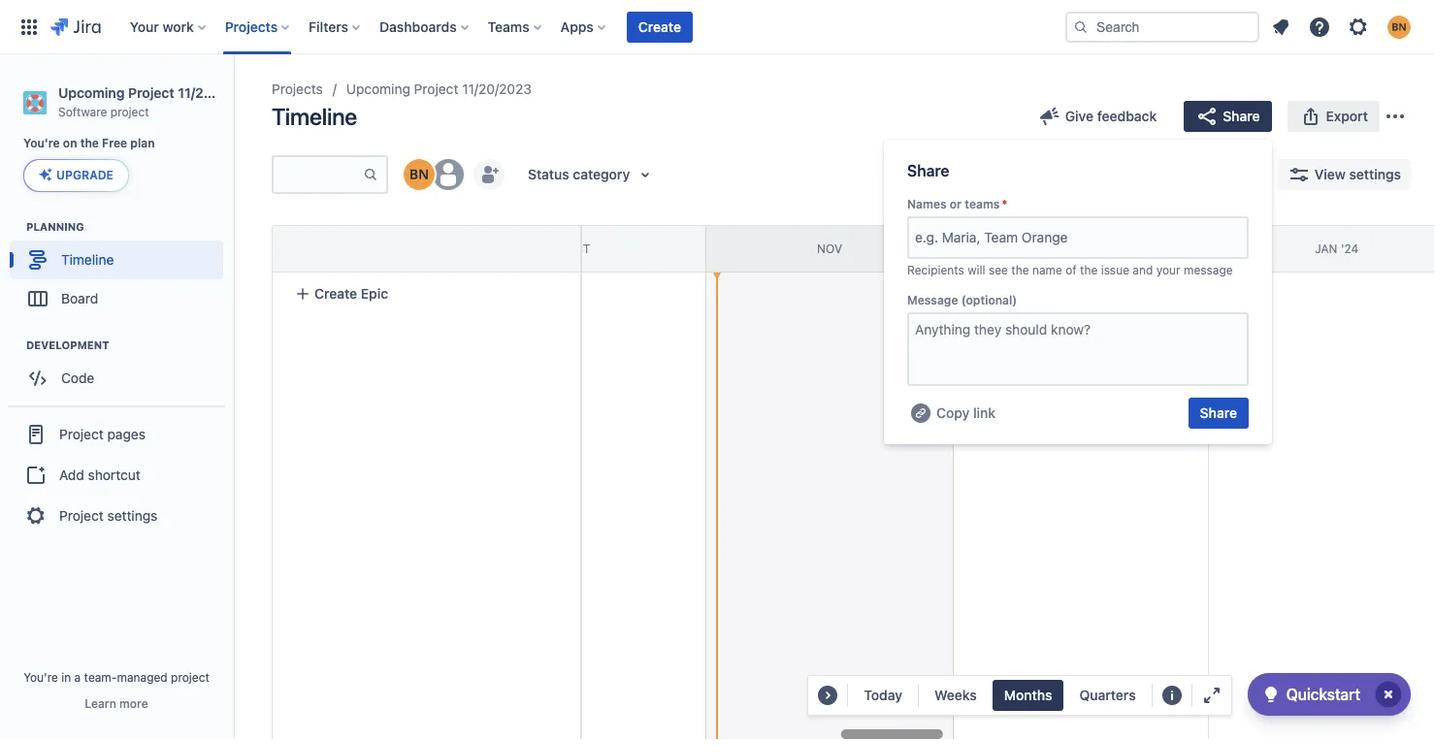 Task type: vqa. For each thing, say whether or not it's contained in the screenshot.
Copy link
yes



Task type: locate. For each thing, give the bounding box(es) containing it.
create for create
[[638, 18, 681, 34]]

create inside primary element
[[638, 18, 681, 34]]

projects
[[225, 18, 278, 34], [272, 81, 323, 97]]

upcoming down dashboards
[[346, 81, 410, 97]]

1 horizontal spatial project
[[171, 671, 209, 685]]

add
[[59, 467, 84, 483]]

software
[[58, 105, 107, 119]]

give feedback
[[1065, 108, 1157, 124]]

see
[[989, 263, 1008, 278]]

on
[[63, 136, 77, 151]]

your
[[1157, 263, 1181, 278]]

settings for view settings
[[1349, 166, 1401, 182]]

timeline
[[272, 103, 357, 130], [61, 251, 114, 268]]

of
[[1066, 263, 1077, 278]]

jira image
[[50, 15, 101, 38], [50, 15, 101, 38]]

0 vertical spatial settings
[[1349, 166, 1401, 182]]

teams
[[965, 197, 1000, 212]]

2 you're from the top
[[23, 671, 58, 685]]

create right apps popup button
[[638, 18, 681, 34]]

names
[[907, 197, 947, 212]]

column header
[[203, 226, 450, 272]]

11/20/2023 inside the "upcoming project 11/20/2023 software project"
[[178, 84, 251, 101]]

pages
[[107, 426, 145, 442]]

project down dashboards dropdown button
[[414, 81, 458, 97]]

0 horizontal spatial settings
[[107, 507, 158, 524]]

copy link
[[936, 405, 996, 421]]

create inside grid
[[314, 285, 357, 302]]

today
[[864, 687, 903, 704]]

create button
[[627, 11, 693, 42]]

give
[[1065, 108, 1094, 124]]

1 vertical spatial share
[[907, 162, 950, 180]]

settings for project settings
[[107, 507, 158, 524]]

project up plan
[[110, 105, 149, 119]]

11/20/2023 down teams
[[462, 81, 532, 97]]

the right the of
[[1080, 263, 1098, 278]]

e.g. maria, team orange
[[915, 229, 1068, 246]]

projects inside dropdown button
[[225, 18, 278, 34]]

1 horizontal spatial 11/20/2023
[[462, 81, 532, 97]]

0 vertical spatial project
[[110, 105, 149, 119]]

0 vertical spatial share
[[1223, 108, 1260, 124]]

upcoming inside upcoming project 11/20/2023 link
[[346, 81, 410, 97]]

you're for you're on the free plan
[[23, 136, 60, 151]]

2 vertical spatial share
[[1200, 405, 1237, 421]]

maria,
[[942, 229, 981, 246]]

quarters
[[1080, 687, 1136, 704]]

plan
[[130, 136, 155, 151]]

1 vertical spatial create
[[314, 285, 357, 302]]

managed
[[117, 671, 168, 685]]

timeline down projects link
[[272, 103, 357, 130]]

Search timeline text field
[[274, 157, 363, 192]]

export
[[1326, 108, 1368, 124]]

1 horizontal spatial create
[[638, 18, 681, 34]]

0 horizontal spatial 11/20/2023
[[178, 84, 251, 101]]

row
[[273, 226, 580, 273]]

group
[[8, 406, 225, 544]]

message
[[907, 293, 958, 308]]

0 vertical spatial timeline
[[272, 103, 357, 130]]

banner
[[0, 0, 1434, 54]]

11/20/2023 for upcoming project 11/20/2023 software project
[[178, 84, 251, 101]]

teams button
[[482, 11, 549, 42]]

upcoming project 11/20/2023 software project
[[58, 84, 251, 119]]

message (optional)
[[907, 293, 1017, 308]]

settings inside dropdown button
[[1349, 166, 1401, 182]]

share button
[[1189, 398, 1249, 429]]

0 vertical spatial you're
[[23, 136, 60, 151]]

dec
[[1069, 241, 1093, 256]]

settings right view
[[1349, 166, 1401, 182]]

1 you're from the top
[[23, 136, 60, 151]]

quarters button
[[1068, 680, 1148, 711]]

team-
[[84, 671, 117, 685]]

development image
[[3, 334, 26, 357]]

create left epic
[[314, 285, 357, 302]]

0 vertical spatial create
[[638, 18, 681, 34]]

board
[[61, 290, 98, 307]]

2 horizontal spatial the
[[1080, 263, 1098, 278]]

project up "add"
[[59, 426, 104, 442]]

the right on
[[80, 136, 99, 151]]

upcoming for upcoming project 11/20/2023 software project
[[58, 84, 125, 101]]

planning
[[26, 221, 84, 233]]

0 horizontal spatial upcoming
[[58, 84, 125, 101]]

apps button
[[555, 11, 613, 42]]

settings down add shortcut button
[[107, 507, 158, 524]]

status
[[528, 166, 569, 182]]

dismiss quickstart image
[[1373, 679, 1404, 710]]

quickstart button
[[1248, 674, 1411, 716]]

development group
[[10, 338, 232, 404]]

0 vertical spatial projects
[[225, 18, 278, 34]]

banner containing your work
[[0, 0, 1434, 54]]

0 horizontal spatial timeline
[[61, 251, 114, 268]]

0 horizontal spatial create
[[314, 285, 357, 302]]

Search field
[[1066, 11, 1260, 42]]

give feedback button
[[1027, 101, 1169, 132]]

11/20/2023 down work
[[178, 84, 251, 101]]

status category button
[[516, 159, 669, 190]]

the
[[80, 136, 99, 151], [1012, 263, 1029, 278], [1080, 263, 1098, 278]]

primary element
[[12, 0, 1066, 54]]

projects link
[[272, 78, 323, 101]]

you're for you're in a team-managed project
[[23, 671, 58, 685]]

project up plan
[[128, 84, 174, 101]]

you're left on
[[23, 136, 60, 151]]

1 horizontal spatial settings
[[1349, 166, 1401, 182]]

you're left in
[[23, 671, 58, 685]]

create epic button
[[283, 277, 569, 312]]

free
[[102, 136, 127, 151]]

1 vertical spatial projects
[[272, 81, 323, 97]]

1 vertical spatial project
[[171, 671, 209, 685]]

projects for projects link
[[272, 81, 323, 97]]

0 horizontal spatial project
[[110, 105, 149, 119]]

weeks button
[[923, 680, 989, 711]]

the right see
[[1012, 263, 1029, 278]]

appswitcher icon image
[[17, 15, 41, 38]]

add shortcut button
[[8, 456, 225, 495]]

learn more
[[85, 697, 148, 711]]

sidebar navigation image
[[212, 78, 254, 116]]

create
[[638, 18, 681, 34], [314, 285, 357, 302]]

1 horizontal spatial upcoming
[[346, 81, 410, 97]]

row group
[[272, 225, 580, 273]]

projects right sidebar navigation image
[[272, 81, 323, 97]]

upgrade
[[56, 168, 113, 183]]

project right managed on the bottom
[[171, 671, 209, 685]]

upgrade button
[[24, 160, 128, 191]]

project pages link
[[8, 414, 225, 456]]

issue
[[1101, 263, 1130, 278]]

1 vertical spatial you're
[[23, 671, 58, 685]]

dashboards
[[380, 18, 457, 34]]

project
[[414, 81, 458, 97], [128, 84, 174, 101], [59, 426, 104, 442], [59, 507, 104, 524]]

message
[[1184, 263, 1233, 278]]

1 vertical spatial settings
[[107, 507, 158, 524]]

'24
[[1341, 241, 1359, 256]]

1 vertical spatial timeline
[[61, 251, 114, 268]]

upcoming inside the "upcoming project 11/20/2023 software project"
[[58, 84, 125, 101]]

column header inside create epic grid
[[203, 226, 450, 272]]

11/20/2023 for upcoming project 11/20/2023
[[462, 81, 532, 97]]

view settings button
[[1278, 159, 1411, 190]]

your
[[130, 18, 159, 34]]

projects right work
[[225, 18, 278, 34]]

upcoming
[[346, 81, 410, 97], [58, 84, 125, 101]]

project inside the "upcoming project 11/20/2023 software project"
[[128, 84, 174, 101]]

settings
[[1349, 166, 1401, 182], [107, 507, 158, 524]]

Message (optional) text field
[[907, 312, 1249, 386]]

name
[[1033, 263, 1063, 278]]

11/20/2023
[[462, 81, 532, 97], [178, 84, 251, 101]]

status category
[[528, 166, 630, 182]]

timeline up 'board'
[[61, 251, 114, 268]]

code link
[[10, 359, 223, 398]]

upcoming up software
[[58, 84, 125, 101]]

project
[[110, 105, 149, 119], [171, 671, 209, 685]]

share
[[1223, 108, 1260, 124], [907, 162, 950, 180], [1200, 405, 1237, 421]]

share inside dropdown button
[[1223, 108, 1260, 124]]

months button
[[993, 680, 1064, 711]]

you're
[[23, 136, 60, 151], [23, 671, 58, 685]]

filters
[[309, 18, 348, 34]]

quickstart
[[1287, 686, 1361, 704]]

timeline inside planning group
[[61, 251, 114, 268]]



Task type: describe. For each thing, give the bounding box(es) containing it.
row inside row group
[[273, 226, 580, 273]]

dashboards button
[[374, 11, 476, 42]]

project pages
[[59, 426, 145, 442]]

orange
[[1022, 229, 1068, 246]]

work
[[163, 18, 194, 34]]

0 horizontal spatial the
[[80, 136, 99, 151]]

and
[[1133, 263, 1153, 278]]

you're in a team-managed project
[[23, 671, 209, 685]]

more
[[119, 697, 148, 711]]

your work button
[[124, 11, 213, 42]]

teams
[[488, 18, 530, 34]]

*
[[1002, 197, 1008, 212]]

feedback
[[1097, 108, 1157, 124]]

in
[[61, 671, 71, 685]]

recipients will see the name of the issue and your message
[[907, 263, 1233, 278]]

share button
[[1184, 101, 1272, 132]]

oct
[[566, 241, 590, 256]]

nov
[[817, 241, 842, 256]]

create epic grid
[[203, 225, 1434, 739]]

share inside button
[[1200, 405, 1237, 421]]

project settings
[[59, 507, 158, 524]]

legend image
[[1160, 684, 1184, 707]]

view settings
[[1315, 166, 1401, 182]]

planning image
[[3, 216, 26, 239]]

filters button
[[303, 11, 368, 42]]

help image
[[1308, 15, 1331, 38]]

your work
[[130, 18, 194, 34]]

project settings link
[[8, 495, 225, 538]]

create epic
[[314, 285, 388, 302]]

development
[[26, 339, 109, 352]]

group containing project pages
[[8, 406, 225, 544]]

view
[[1315, 166, 1346, 182]]

add shortcut
[[59, 467, 140, 483]]

upcoming for upcoming project 11/20/2023
[[346, 81, 410, 97]]

upcoming project 11/20/2023 link
[[346, 78, 532, 101]]

create for create epic
[[314, 285, 357, 302]]

copy
[[936, 405, 970, 421]]

view settings image
[[1288, 163, 1311, 186]]

ben nelson image
[[404, 159, 435, 190]]

epic
[[361, 285, 388, 302]]

search image
[[1073, 19, 1089, 34]]

jan
[[1315, 241, 1338, 256]]

row group inside create epic grid
[[272, 225, 580, 273]]

months
[[1004, 687, 1052, 704]]

today button
[[852, 680, 914, 711]]

export icon image
[[1299, 105, 1322, 128]]

project down "add"
[[59, 507, 104, 524]]

check image
[[1259, 683, 1283, 706]]

apps
[[561, 18, 594, 34]]

will
[[968, 263, 986, 278]]

names or teams *
[[907, 197, 1008, 212]]

link
[[973, 405, 996, 421]]

a
[[74, 671, 81, 685]]

copy link button
[[907, 398, 998, 429]]

or
[[950, 197, 962, 212]]

board link
[[10, 280, 223, 319]]

shortcut
[[88, 467, 140, 483]]

1 horizontal spatial timeline
[[272, 103, 357, 130]]

project inside the "upcoming project 11/20/2023 software project"
[[110, 105, 149, 119]]

enter full screen image
[[1200, 684, 1223, 707]]

add people image
[[477, 163, 501, 186]]

your profile and settings image
[[1388, 15, 1411, 38]]

projects button
[[219, 11, 297, 42]]

you're on the free plan
[[23, 136, 155, 151]]

recipients
[[907, 263, 965, 278]]

settings image
[[1347, 15, 1370, 38]]

learn more button
[[85, 697, 148, 712]]

learn
[[85, 697, 116, 711]]

jan '24
[[1315, 241, 1359, 256]]

e.g.
[[915, 229, 938, 246]]

projects for projects dropdown button on the top of the page
[[225, 18, 278, 34]]

export button
[[1287, 101, 1380, 132]]

(optional)
[[961, 293, 1017, 308]]

timeline link
[[10, 241, 223, 280]]

code
[[61, 370, 94, 386]]

1 horizontal spatial the
[[1012, 263, 1029, 278]]

planning group
[[10, 220, 232, 324]]

category
[[573, 166, 630, 182]]

team
[[984, 229, 1018, 246]]

notifications image
[[1269, 15, 1293, 38]]

unassigned image
[[433, 159, 464, 190]]



